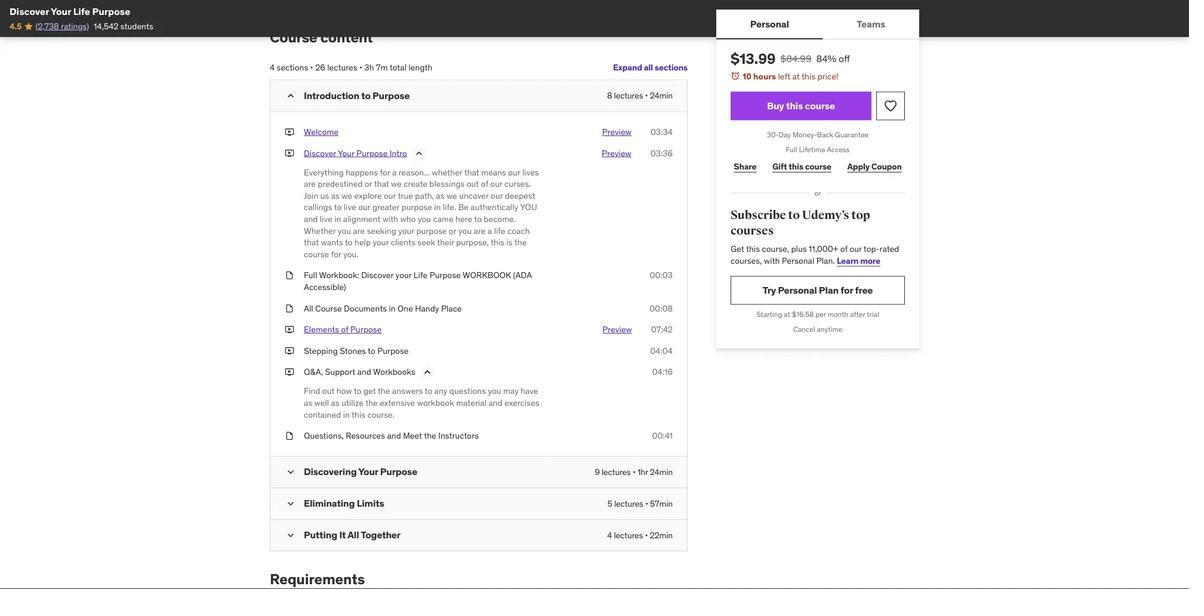 Task type: vqa. For each thing, say whether or not it's contained in the screenshot.
04:04
yes



Task type: locate. For each thing, give the bounding box(es) containing it.
are down alignment
[[353, 225, 365, 236]]

2 horizontal spatial are
[[474, 225, 486, 236]]

lectures right 26
[[327, 62, 357, 73]]

purpose down questions, resources and meet the instructors
[[380, 466, 417, 478]]

with inside get this course, plus 11,000+ of our top-rated courses, with personal plan.
[[764, 255, 780, 266]]

life down seek
[[414, 270, 428, 281]]

2 vertical spatial your
[[358, 466, 378, 478]]

stones
[[340, 345, 366, 356]]

course inside everything happens for a reason... whether that means our lives are predestined or that we create blessings out of our curses. join us as we explore our true path, as we uncover our deepest callings to live our greater purpose in life. be authentically you and live in alignment with who you came here to become. whether you are seeking your purpose or you are a life coach that wants to help your clients seek their purpose, this is the course for you.
[[304, 249, 329, 259]]

0 vertical spatial 24min
[[650, 90, 673, 101]]

1 vertical spatial of
[[840, 243, 848, 254]]

be
[[458, 202, 469, 213]]

of up stones
[[341, 324, 348, 335]]

24min down expand all sections dropdown button
[[650, 90, 673, 101]]

as right the us
[[331, 190, 340, 201]]

4 down 5
[[607, 530, 612, 541]]

content
[[320, 28, 373, 46]]

lectures right 5
[[614, 498, 643, 509]]

purpose down path,
[[401, 202, 432, 213]]

back
[[817, 130, 833, 139]]

live up whether
[[320, 214, 332, 224]]

day
[[779, 130, 791, 139]]

small image for discovering
[[285, 466, 297, 478]]

that left the means
[[464, 167, 479, 178]]

udemy's
[[802, 208, 849, 223]]

course inside button
[[805, 100, 835, 112]]

3 small image from the top
[[285, 498, 297, 510]]

personal
[[750, 18, 789, 30], [782, 255, 814, 266], [778, 284, 817, 296]]

or up udemy's
[[815, 188, 821, 198]]

are up purpose,
[[474, 225, 486, 236]]

2 vertical spatial that
[[304, 237, 319, 248]]

0 vertical spatial for
[[380, 167, 390, 178]]

1 vertical spatial discover
[[304, 148, 336, 158]]

your down clients
[[396, 270, 412, 281]]

xsmall image
[[285, 126, 294, 138], [285, 303, 294, 314], [285, 324, 294, 335], [285, 345, 294, 357], [285, 366, 294, 378]]

full down day
[[786, 145, 797, 154]]

0 vertical spatial life
[[73, 5, 90, 17]]

may
[[503, 386, 519, 396]]

our up learn more link
[[850, 243, 862, 254]]

this right 'buy'
[[786, 100, 803, 112]]

1 vertical spatial full
[[304, 270, 317, 281]]

that up explore
[[374, 178, 389, 189]]

0 horizontal spatial life
[[73, 5, 90, 17]]

03:36
[[651, 148, 673, 158]]

with down greater
[[382, 214, 398, 224]]

1 horizontal spatial sections
[[655, 62, 688, 73]]

0 vertical spatial all
[[304, 303, 313, 314]]

0 vertical spatial of
[[481, 178, 488, 189]]

• for introduction to purpose
[[645, 90, 648, 101]]

hide lecture description image
[[413, 147, 425, 159]]

1 sections from the left
[[655, 62, 688, 73]]

2 vertical spatial your
[[396, 270, 412, 281]]

0 vertical spatial personal
[[750, 18, 789, 30]]

uncover
[[459, 190, 489, 201]]

we down predestined
[[342, 190, 352, 201]]

in
[[434, 202, 441, 213], [334, 214, 341, 224], [389, 303, 396, 314], [343, 409, 350, 420]]

discover up 4.5
[[10, 5, 49, 17]]

all up elements
[[304, 303, 313, 314]]

discover your purpose intro button
[[304, 147, 407, 162]]

1 horizontal spatial discover
[[304, 148, 336, 158]]

this right gift
[[789, 161, 803, 172]]

1 horizontal spatial your
[[338, 148, 354, 158]]

for inside try personal plan for free link
[[841, 284, 853, 296]]

purpose
[[92, 5, 130, 17], [373, 89, 410, 101], [356, 148, 388, 158], [430, 270, 461, 281], [350, 324, 382, 335], [377, 345, 409, 356], [380, 466, 417, 478]]

accessible)
[[304, 282, 346, 292]]

1 horizontal spatial that
[[374, 178, 389, 189]]

for right happens
[[380, 167, 390, 178]]

1 vertical spatial 24min
[[650, 467, 673, 477]]

•
[[310, 62, 313, 73], [359, 62, 362, 73], [645, 90, 648, 101], [633, 467, 636, 477], [645, 498, 648, 509], [645, 530, 648, 541]]

a
[[392, 167, 397, 178], [488, 225, 492, 236]]

support
[[325, 367, 355, 377]]

0 horizontal spatial that
[[304, 237, 319, 248]]

discover
[[10, 5, 49, 17], [304, 148, 336, 158], [361, 270, 394, 281]]

with down course,
[[764, 255, 780, 266]]

0 horizontal spatial at
[[784, 310, 790, 319]]

preview left 03:36
[[602, 148, 631, 158]]

discover up all course documents in one handy place
[[361, 270, 394, 281]]

greater
[[372, 202, 399, 213]]

join
[[304, 190, 318, 201]]

2 vertical spatial course
[[304, 249, 329, 259]]

04:16
[[652, 367, 673, 377]]

1 horizontal spatial life
[[414, 270, 428, 281]]

wishlist image
[[884, 99, 898, 113]]

lectures for eliminating limits
[[614, 498, 643, 509]]

for down wants
[[331, 249, 341, 259]]

at right left at the top right of page
[[792, 71, 800, 81]]

our up greater
[[384, 190, 396, 201]]

24min
[[650, 90, 673, 101], [650, 467, 673, 477]]

1 vertical spatial all
[[348, 529, 359, 541]]

2 vertical spatial personal
[[778, 284, 817, 296]]

preview down 8
[[602, 126, 632, 137]]

of up learn
[[840, 243, 848, 254]]

• for putting it all together
[[645, 530, 648, 541]]

subscribe
[[731, 208, 786, 223]]

sections
[[655, 62, 688, 73], [277, 62, 308, 73]]

1 vertical spatial course
[[805, 161, 831, 172]]

purpose up 14,542
[[92, 5, 130, 17]]

1 xsmall image from the top
[[285, 126, 294, 138]]

sections left 26
[[277, 62, 308, 73]]

1 horizontal spatial 4
[[607, 530, 612, 541]]

intro
[[390, 148, 407, 158]]

well
[[314, 397, 329, 408]]

small image left "discovering"
[[285, 466, 297, 478]]

with inside everything happens for a reason... whether that means our lives are predestined or that we create blessings out of our curses. join us as we explore our true path, as we uncover our deepest callings to live our greater purpose in life. be authentically you and live in alignment with who you came here to become. whether you are seeking your purpose or you are a life coach that wants to help your clients seek their purpose, this is the course for you.
[[382, 214, 398, 224]]

1 horizontal spatial at
[[792, 71, 800, 81]]

this left the price! at top right
[[802, 71, 816, 81]]

and
[[304, 214, 318, 224], [357, 367, 371, 377], [489, 397, 503, 408], [387, 430, 401, 441]]

out
[[467, 178, 479, 189], [322, 386, 335, 396]]

tab list
[[716, 10, 919, 39]]

1 vertical spatial life
[[414, 270, 428, 281]]

1 xsmall image from the top
[[285, 147, 294, 159]]

preview left 07:42
[[603, 324, 632, 335]]

full up accessible) on the left of page
[[304, 270, 317, 281]]

2 vertical spatial preview
[[603, 324, 632, 335]]

purpose up seek
[[416, 225, 447, 236]]

0 horizontal spatial with
[[382, 214, 398, 224]]

all right it
[[348, 529, 359, 541]]

• left 57min
[[645, 498, 648, 509]]

after
[[850, 310, 865, 319]]

to
[[361, 89, 371, 101], [334, 202, 342, 213], [788, 208, 800, 223], [474, 214, 482, 224], [345, 237, 353, 248], [368, 345, 375, 356], [354, 386, 361, 396], [425, 386, 432, 396]]

2 24min from the top
[[650, 467, 673, 477]]

discover inside full workbook: discover your life purpose workbook (ada accessible)
[[361, 270, 394, 281]]

anytime
[[817, 325, 842, 334]]

1 horizontal spatial live
[[344, 202, 356, 213]]

our inside get this course, plus 11,000+ of our top-rated courses, with personal plan.
[[850, 243, 862, 254]]

and up get
[[357, 367, 371, 377]]

0 horizontal spatial discover
[[10, 5, 49, 17]]

1 horizontal spatial or
[[449, 225, 456, 236]]

0 vertical spatial at
[[792, 71, 800, 81]]

who
[[400, 214, 416, 224]]

0 horizontal spatial sections
[[277, 62, 308, 73]]

2 xsmall image from the top
[[285, 303, 294, 314]]

buy this course
[[767, 100, 835, 112]]

questions, resources and meet the instructors
[[304, 430, 479, 441]]

1 vertical spatial out
[[322, 386, 335, 396]]

14,542
[[94, 21, 118, 32]]

2 horizontal spatial for
[[841, 284, 853, 296]]

purpose up workbooks
[[377, 345, 409, 356]]

2 horizontal spatial of
[[840, 243, 848, 254]]

gift this course link
[[769, 155, 835, 179]]

out inside everything happens for a reason... whether that means our lives are predestined or that we create blessings out of our curses. join us as we explore our true path, as we uncover our deepest callings to live our greater purpose in life. be authentically you and live in alignment with who you came here to become. whether you are seeking your purpose or you are a life coach that wants to help your clients seek their purpose, this is the course for you.
[[467, 178, 479, 189]]

in up whether
[[334, 214, 341, 224]]

purpose inside full workbook: discover your life purpose workbook (ada accessible)
[[430, 270, 461, 281]]

find out how to get the answers to any questions you may have as well as utilize the extensive workbook material and exercises contained in this course.
[[304, 386, 539, 420]]

this down utilize
[[352, 409, 365, 420]]

4
[[270, 62, 275, 73], [607, 530, 612, 541]]

0 vertical spatial preview
[[602, 126, 632, 137]]

out up uncover
[[467, 178, 479, 189]]

1 vertical spatial with
[[764, 255, 780, 266]]

1 horizontal spatial a
[[488, 225, 492, 236]]

1 horizontal spatial with
[[764, 255, 780, 266]]

1 vertical spatial live
[[320, 214, 332, 224]]

sections right all
[[655, 62, 688, 73]]

2 small image from the top
[[285, 466, 297, 478]]

0 horizontal spatial 4
[[270, 62, 275, 73]]

0 horizontal spatial live
[[320, 214, 332, 224]]

4 left 26
[[270, 62, 275, 73]]

0 vertical spatial xsmall image
[[285, 147, 294, 159]]

material
[[456, 397, 487, 408]]

84%
[[816, 52, 836, 64]]

0 horizontal spatial your
[[51, 5, 71, 17]]

elements of purpose button
[[304, 324, 382, 335]]

small image left introduction
[[285, 90, 297, 102]]

and right material
[[489, 397, 503, 408]]

2 vertical spatial of
[[341, 324, 348, 335]]

this inside get this course, plus 11,000+ of our top-rated courses, with personal plan.
[[746, 243, 760, 254]]

all
[[644, 62, 653, 73]]

or up explore
[[365, 178, 372, 189]]

1 vertical spatial a
[[488, 225, 492, 236]]

with
[[382, 214, 398, 224], [764, 255, 780, 266]]

utilize
[[342, 397, 364, 408]]

9 lectures • 1hr 24min
[[595, 467, 673, 477]]

0 vertical spatial course
[[270, 28, 317, 46]]

introduction to purpose
[[304, 89, 410, 101]]

0 horizontal spatial out
[[322, 386, 335, 396]]

this inside 'find out how to get the answers to any questions you may have as well as utilize the extensive workbook material and exercises contained in this course.'
[[352, 409, 365, 420]]

4.5
[[10, 21, 22, 32]]

4 small image from the top
[[285, 529, 297, 541]]

your up the (2,738 ratings)
[[51, 5, 71, 17]]

all
[[304, 303, 313, 314], [348, 529, 359, 541]]

8
[[607, 90, 612, 101]]

0 vertical spatial purpose
[[401, 202, 432, 213]]

lectures for introduction to purpose
[[614, 90, 643, 101]]

1 vertical spatial at
[[784, 310, 790, 319]]

explore
[[354, 190, 382, 201]]

workbook
[[417, 397, 454, 408]]

1 vertical spatial personal
[[782, 255, 814, 266]]

2 xsmall image from the top
[[285, 270, 294, 281]]

1 small image from the top
[[285, 90, 297, 102]]

you up wants
[[338, 225, 351, 236]]

to left udemy's
[[788, 208, 800, 223]]

out up the well at the left bottom
[[322, 386, 335, 396]]

students
[[120, 21, 153, 32]]

your down seeking
[[373, 237, 389, 248]]

discover for discover your purpose intro
[[304, 148, 336, 158]]

everything
[[304, 167, 344, 178]]

0 vertical spatial that
[[464, 167, 479, 178]]

discover inside button
[[304, 148, 336, 158]]

this inside gift this course link
[[789, 161, 803, 172]]

1 horizontal spatial of
[[481, 178, 488, 189]]

course.
[[367, 409, 395, 420]]

their
[[437, 237, 454, 248]]

22min
[[650, 530, 673, 541]]

1 vertical spatial xsmall image
[[285, 270, 294, 281]]

course down accessible) on the left of page
[[315, 303, 342, 314]]

seeking
[[367, 225, 396, 236]]

questions
[[449, 386, 486, 396]]

starting at $16.58 per month after trial cancel anytime
[[756, 310, 879, 334]]

access
[[827, 145, 850, 154]]

0 horizontal spatial a
[[392, 167, 397, 178]]

true
[[398, 190, 413, 201]]

or up their in the top of the page
[[449, 225, 456, 236]]

we up life.
[[446, 190, 457, 201]]

course down wants
[[304, 249, 329, 259]]

2 vertical spatial xsmall image
[[285, 430, 294, 442]]

it
[[339, 529, 346, 541]]

top
[[851, 208, 870, 223]]

sections inside dropdown button
[[655, 62, 688, 73]]

for left free
[[841, 284, 853, 296]]

0 vertical spatial 4
[[270, 62, 275, 73]]

00:03
[[650, 270, 673, 281]]

course up 26
[[270, 28, 317, 46]]

0 vertical spatial your
[[51, 5, 71, 17]]

0 vertical spatial full
[[786, 145, 797, 154]]

5 xsmall image from the top
[[285, 366, 294, 378]]

teams button
[[823, 10, 919, 38]]

1 horizontal spatial out
[[467, 178, 479, 189]]

and down callings
[[304, 214, 318, 224]]

gift this course
[[772, 161, 831, 172]]

0 vertical spatial with
[[382, 214, 398, 224]]

top-
[[864, 243, 880, 254]]

1 vertical spatial 4
[[607, 530, 612, 541]]

requirements
[[270, 570, 365, 588]]

0 horizontal spatial for
[[331, 249, 341, 259]]

have
[[521, 386, 538, 396]]

1 vertical spatial your
[[338, 148, 354, 158]]

• down expand all sections dropdown button
[[645, 90, 648, 101]]

0 horizontal spatial of
[[341, 324, 348, 335]]

• left 1hr
[[633, 467, 636, 477]]

0 horizontal spatial full
[[304, 270, 317, 281]]

personal up the "$13.99"
[[750, 18, 789, 30]]

discover up "everything"
[[304, 148, 336, 158]]

our down the means
[[490, 178, 502, 189]]

• for eliminating limits
[[645, 498, 648, 509]]

a down intro
[[392, 167, 397, 178]]

2 sections from the left
[[277, 62, 308, 73]]

personal up $16.58 at the right bottom of the page
[[778, 284, 817, 296]]

life up ratings)
[[73, 5, 90, 17]]

live up alignment
[[344, 202, 356, 213]]

lectures right 9
[[602, 467, 631, 477]]

1 vertical spatial purpose
[[416, 225, 447, 236]]

small image left 'putting'
[[285, 529, 297, 541]]

4 xsmall image from the top
[[285, 345, 294, 357]]

• left 26
[[310, 62, 313, 73]]

you left may on the left of the page
[[488, 386, 501, 396]]

2 horizontal spatial discover
[[361, 270, 394, 281]]

to right callings
[[334, 202, 342, 213]]

1 horizontal spatial full
[[786, 145, 797, 154]]

xsmall image
[[285, 147, 294, 159], [285, 270, 294, 281], [285, 430, 294, 442]]

0 vertical spatial discover
[[10, 5, 49, 17]]

your down who
[[398, 225, 414, 236]]

coupon
[[871, 161, 902, 172]]

in down utilize
[[343, 409, 350, 420]]

your inside button
[[338, 148, 354, 158]]

11,000+
[[809, 243, 838, 254]]

your for intro
[[338, 148, 354, 158]]

this up 'courses,'
[[746, 243, 760, 254]]

learn more
[[837, 255, 880, 266]]

full
[[786, 145, 797, 154], [304, 270, 317, 281]]

create
[[404, 178, 427, 189]]

purpose
[[401, 202, 432, 213], [416, 225, 447, 236]]

2 vertical spatial for
[[841, 284, 853, 296]]

1 vertical spatial for
[[331, 249, 341, 259]]

that down whether
[[304, 237, 319, 248]]

you
[[520, 202, 537, 213]]

your
[[51, 5, 71, 17], [338, 148, 354, 158], [358, 466, 378, 478]]

0 vertical spatial a
[[392, 167, 397, 178]]

0 vertical spatial out
[[467, 178, 479, 189]]

the
[[514, 237, 527, 248], [378, 386, 390, 396], [365, 397, 378, 408], [424, 430, 436, 441]]

our
[[508, 167, 520, 178], [490, 178, 502, 189], [384, 190, 396, 201], [491, 190, 503, 201], [358, 202, 370, 213], [850, 243, 862, 254]]

2 vertical spatial discover
[[361, 270, 394, 281]]

3 xsmall image from the top
[[285, 324, 294, 335]]

0 vertical spatial course
[[805, 100, 835, 112]]

and inside 'find out how to get the answers to any questions you may have as well as utilize the extensive workbook material and exercises contained in this course.'
[[489, 397, 503, 408]]

3 xsmall image from the top
[[285, 430, 294, 442]]

this down life
[[491, 237, 505, 248]]

xsmall image for full workbook: discover your life purpose workbook (ada accessible)
[[285, 270, 294, 281]]

2 horizontal spatial we
[[446, 190, 457, 201]]

a left life
[[488, 225, 492, 236]]

blessings
[[429, 178, 465, 189]]

purpose down their in the top of the page
[[430, 270, 461, 281]]

we up "true"
[[391, 178, 402, 189]]

small image
[[285, 90, 297, 102], [285, 466, 297, 478], [285, 498, 297, 510], [285, 529, 297, 541]]



Task type: describe. For each thing, give the bounding box(es) containing it.
course content
[[270, 28, 373, 46]]

how
[[337, 386, 352, 396]]

26
[[315, 62, 325, 73]]

tab list containing personal
[[716, 10, 919, 39]]

1 vertical spatial your
[[373, 237, 389, 248]]

elements
[[304, 324, 339, 335]]

us
[[320, 190, 329, 201]]

1 horizontal spatial for
[[380, 167, 390, 178]]

preview for 07:42
[[603, 324, 632, 335]]

q&a,
[[304, 367, 323, 377]]

discover your life purpose
[[10, 5, 130, 17]]

starting
[[756, 310, 782, 319]]

03:34
[[651, 126, 673, 137]]

your inside full workbook: discover your life purpose workbook (ada accessible)
[[396, 270, 412, 281]]

meet
[[403, 430, 422, 441]]

left
[[778, 71, 790, 81]]

extensive
[[380, 397, 415, 408]]

gift
[[772, 161, 787, 172]]

per
[[816, 310, 826, 319]]

callings
[[304, 202, 332, 213]]

small image for putting
[[285, 529, 297, 541]]

4 for 4 lectures • 22min
[[607, 530, 612, 541]]

1 vertical spatial that
[[374, 178, 389, 189]]

0 horizontal spatial or
[[365, 178, 372, 189]]

to right stones
[[368, 345, 375, 356]]

0 horizontal spatial all
[[304, 303, 313, 314]]

you inside 'find out how to get the answers to any questions you may have as well as utilize the extensive workbook material and exercises contained in this course.'
[[488, 386, 501, 396]]

cancel
[[793, 325, 815, 334]]

answers
[[392, 386, 423, 396]]

course for gift this course
[[805, 161, 831, 172]]

purpose,
[[456, 237, 489, 248]]

full workbook: discover your life purpose workbook (ada accessible)
[[304, 270, 532, 292]]

personal button
[[716, 10, 823, 38]]

to up you.
[[345, 237, 353, 248]]

came
[[433, 214, 453, 224]]

authentically
[[471, 202, 518, 213]]

of inside get this course, plus 11,000+ of our top-rated courses, with personal plan.
[[840, 243, 848, 254]]

the right get
[[378, 386, 390, 396]]

month
[[828, 310, 848, 319]]

our up authentically
[[491, 190, 503, 201]]

instructors
[[438, 430, 479, 441]]

get
[[364, 386, 376, 396]]

07:42
[[651, 324, 673, 335]]

apply coupon button
[[844, 155, 905, 179]]

0 horizontal spatial are
[[304, 178, 316, 189]]

the right meet
[[424, 430, 436, 441]]

1 horizontal spatial we
[[391, 178, 402, 189]]

lectures for putting it all together
[[614, 530, 643, 541]]

your for purpose
[[51, 5, 71, 17]]

subscribe to udemy's top courses
[[731, 208, 870, 238]]

whether
[[432, 167, 462, 178]]

to down 3h 7m
[[361, 89, 371, 101]]

discovering your purpose
[[304, 466, 417, 478]]

and left meet
[[387, 430, 401, 441]]

get
[[731, 243, 744, 254]]

• left 3h 7m
[[359, 62, 362, 73]]

9
[[595, 467, 600, 477]]

8 lectures • 24min
[[607, 90, 673, 101]]

course for buy this course
[[805, 100, 835, 112]]

plan.
[[816, 255, 835, 266]]

4 for 4 sections • 26 lectures • 3h 7m total length
[[270, 62, 275, 73]]

1 vertical spatial course
[[315, 303, 342, 314]]

0 horizontal spatial we
[[342, 190, 352, 201]]

documents
[[344, 303, 387, 314]]

to left get
[[354, 386, 361, 396]]

eliminating limits
[[304, 497, 384, 509]]

eliminating
[[304, 497, 355, 509]]

the down get
[[365, 397, 378, 408]]

this inside everything happens for a reason... whether that means our lives are predestined or that we create blessings out of our curses. join us as we explore our true path, as we uncover our deepest callings to live our greater purpose in life. be authentically you and live in alignment with who you came here to become. whether you are seeking your purpose or you are a life coach that wants to help your clients seek their purpose, this is the course for you.
[[491, 237, 505, 248]]

courses
[[731, 223, 774, 238]]

1 24min from the top
[[650, 90, 673, 101]]

you.
[[343, 249, 359, 259]]

10 hours left at this price!
[[743, 71, 838, 81]]

putting it all together
[[304, 529, 400, 541]]

2 horizontal spatial your
[[358, 466, 378, 478]]

resources
[[346, 430, 385, 441]]

try personal plan for free
[[763, 284, 873, 296]]

seek
[[417, 237, 435, 248]]

purpose down documents
[[350, 324, 382, 335]]

q&a, support and workbooks
[[304, 367, 415, 377]]

find
[[304, 386, 320, 396]]

ratings)
[[61, 21, 89, 32]]

curses.
[[504, 178, 531, 189]]

life inside full workbook: discover your life purpose workbook (ada accessible)
[[414, 270, 428, 281]]

questions,
[[304, 430, 344, 441]]

the inside everything happens for a reason... whether that means our lives are predestined or that we create blessings out of our curses. join us as we explore our true path, as we uncover our deepest callings to live our greater purpose in life. be authentically you and live in alignment with who you came here to become. whether you are seeking your purpose or you are a life coach that wants to help your clients seek their purpose, this is the course for you.
[[514, 237, 527, 248]]

exercises
[[505, 397, 539, 408]]

and inside everything happens for a reason... whether that means our lives are predestined or that we create blessings out of our curses. join us as we explore our true path, as we uncover our deepest callings to live our greater purpose in life. be authentically you and live in alignment with who you came here to become. whether you are seeking your purpose or you are a life coach that wants to help your clients seek their purpose, this is the course for you.
[[304, 214, 318, 224]]

hide lecture description image
[[421, 366, 433, 378]]

to right here
[[474, 214, 482, 224]]

guarantee
[[835, 130, 869, 139]]

alarm image
[[731, 71, 740, 81]]

life.
[[443, 202, 456, 213]]

as down blessings
[[436, 190, 444, 201]]

(2,738 ratings)
[[36, 21, 89, 32]]

happens
[[346, 167, 378, 178]]

any
[[434, 386, 447, 396]]

clients
[[391, 237, 415, 248]]

small image for introduction
[[285, 90, 297, 102]]

discover for discover your life purpose
[[10, 5, 49, 17]]

hours
[[753, 71, 776, 81]]

courses,
[[731, 255, 762, 266]]

preview for 03:34
[[602, 126, 632, 137]]

is
[[507, 237, 513, 248]]

0 vertical spatial your
[[398, 225, 414, 236]]

path,
[[415, 190, 434, 201]]

00:08
[[650, 303, 673, 314]]

here
[[455, 214, 472, 224]]

buy this course button
[[731, 92, 872, 120]]

deepest
[[505, 190, 535, 201]]

as right the well at the left bottom
[[331, 397, 340, 408]]

stepping
[[304, 345, 338, 356]]

one
[[398, 303, 413, 314]]

you down here
[[458, 225, 472, 236]]

this inside buy this course button
[[786, 100, 803, 112]]

you right who
[[418, 214, 431, 224]]

2 horizontal spatial that
[[464, 167, 479, 178]]

to inside subscribe to udemy's top courses
[[788, 208, 800, 223]]

full inside 30-day money-back guarantee full lifetime access
[[786, 145, 797, 154]]

1 horizontal spatial all
[[348, 529, 359, 541]]

$84.99
[[780, 52, 811, 64]]

workbook
[[463, 270, 511, 281]]

at inside starting at $16.58 per month after trial cancel anytime
[[784, 310, 790, 319]]

to left any
[[425, 386, 432, 396]]

out inside 'find out how to get the answers to any questions you may have as well as utilize the extensive workbook material and exercises contained in this course.'
[[322, 386, 335, 396]]

our up alignment
[[358, 202, 370, 213]]

57min
[[650, 498, 673, 509]]

personal inside button
[[750, 18, 789, 30]]

04:04
[[650, 345, 673, 356]]

try personal plan for free link
[[731, 276, 905, 305]]

in left one
[[389, 303, 396, 314]]

2 horizontal spatial or
[[815, 188, 821, 198]]

introduction
[[304, 89, 359, 101]]

1hr
[[638, 467, 648, 477]]

free
[[855, 284, 873, 296]]

in left life.
[[434, 202, 441, 213]]

full inside full workbook: discover your life purpose workbook (ada accessible)
[[304, 270, 317, 281]]

of inside everything happens for a reason... whether that means our lives are predestined or that we create blessings out of our curses. join us as we explore our true path, as we uncover our deepest callings to live our greater purpose in life. be authentically you and live in alignment with who you came here to become. whether you are seeking your purpose or you are a life coach that wants to help your clients seek their purpose, this is the course for you.
[[481, 178, 488, 189]]

1 vertical spatial preview
[[602, 148, 631, 158]]

more
[[860, 255, 880, 266]]

lectures for discovering your purpose
[[602, 467, 631, 477]]

life
[[494, 225, 505, 236]]

rated
[[880, 243, 899, 254]]

off
[[839, 52, 850, 64]]

personal inside get this course, plus 11,000+ of our top-rated courses, with personal plan.
[[782, 255, 814, 266]]

0 vertical spatial live
[[344, 202, 356, 213]]

our up curses.
[[508, 167, 520, 178]]

xsmall image for questions, resources and meet the instructors
[[285, 430, 294, 442]]

as down find
[[304, 397, 312, 408]]

$13.99
[[731, 50, 776, 67]]

small image for eliminating
[[285, 498, 297, 510]]

money-
[[793, 130, 817, 139]]

teams
[[857, 18, 885, 30]]

• for discovering your purpose
[[633, 467, 636, 477]]

of inside button
[[341, 324, 348, 335]]

expand all sections button
[[613, 56, 688, 80]]

1 horizontal spatial are
[[353, 225, 365, 236]]

10
[[743, 71, 752, 81]]

in inside 'find out how to get the answers to any questions you may have as well as utilize the extensive workbook material and exercises contained in this course.'
[[343, 409, 350, 420]]

whether
[[304, 225, 336, 236]]

purpose up happens
[[356, 148, 388, 158]]

purpose down the total
[[373, 89, 410, 101]]

price!
[[818, 71, 838, 81]]

share
[[734, 161, 757, 172]]



